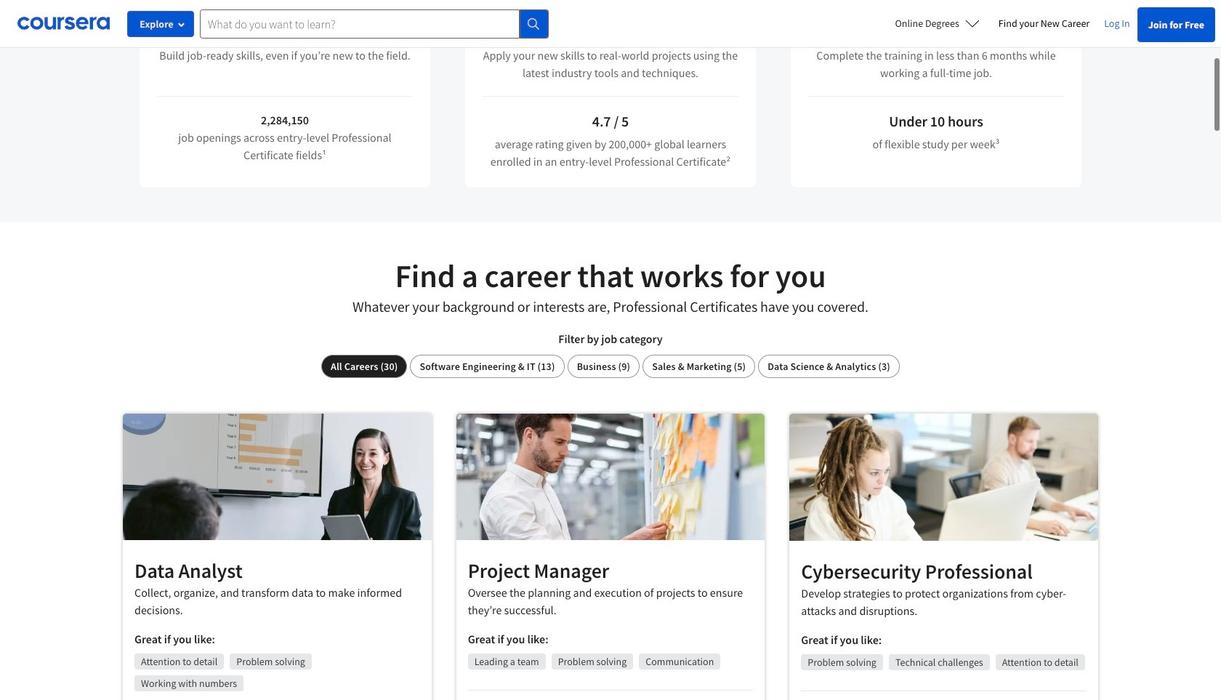 Task type: describe. For each thing, give the bounding box(es) containing it.
cybersecurity analyst image
[[790, 414, 1099, 541]]

coursera image
[[17, 12, 110, 35]]



Task type: vqa. For each thing, say whether or not it's contained in the screenshot.
the Coursera image
yes



Task type: locate. For each thing, give the bounding box(es) containing it.
None search field
[[200, 9, 549, 38]]

None button
[[321, 355, 408, 378], [410, 355, 565, 378], [568, 355, 640, 378], [643, 355, 756, 378], [759, 355, 900, 378], [321, 355, 408, 378], [410, 355, 565, 378], [568, 355, 640, 378], [643, 355, 756, 378], [759, 355, 900, 378]]

option group
[[321, 355, 900, 378]]

What do you want to learn? text field
[[200, 9, 520, 38]]

project manager image
[[457, 414, 765, 540]]

data analyst image
[[123, 414, 432, 540]]



